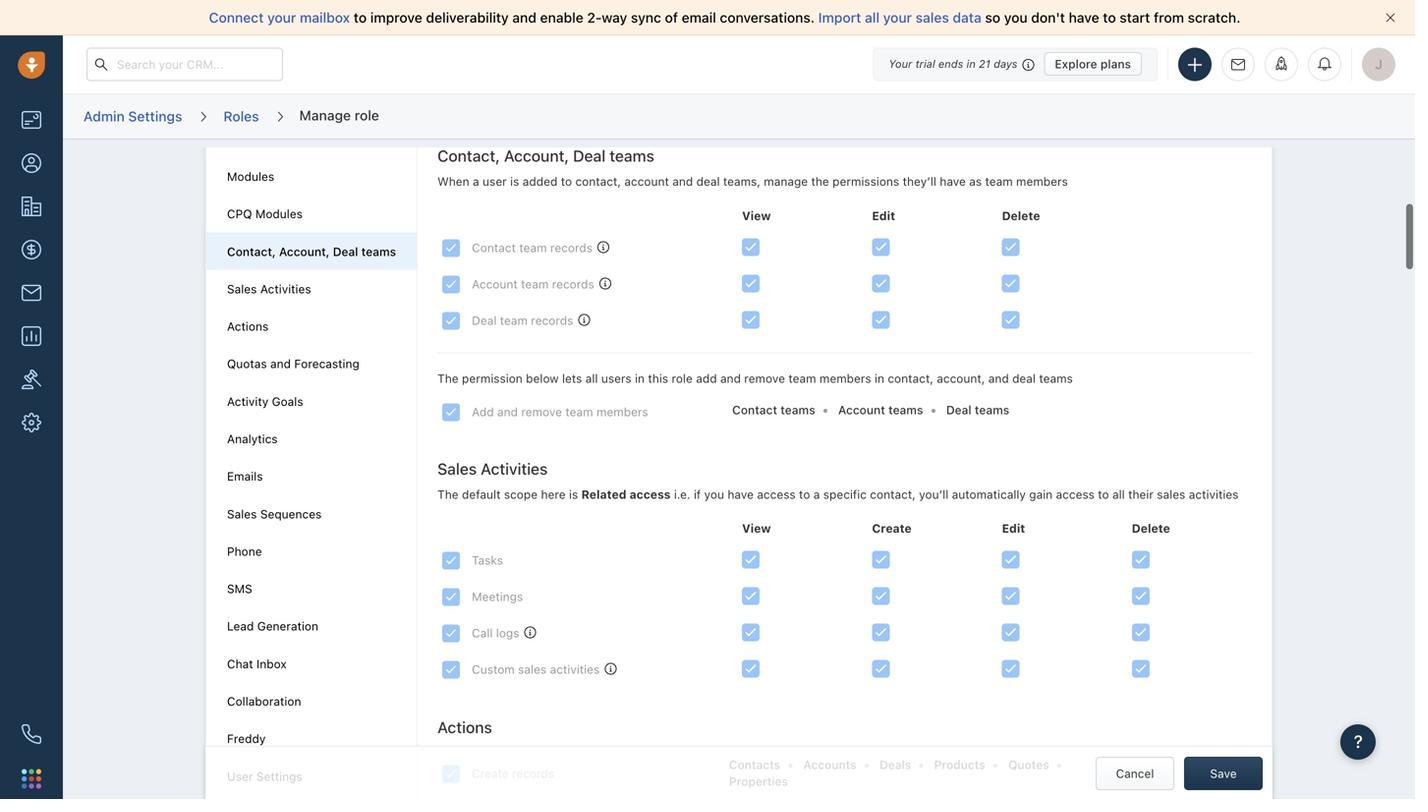 Task type: describe. For each thing, give the bounding box(es) containing it.
2-
[[587, 9, 602, 26]]

manage
[[299, 107, 351, 123]]

close image
[[1386, 13, 1396, 23]]

1 horizontal spatial all
[[865, 9, 880, 26]]

they'll
[[903, 175, 936, 188]]

0 vertical spatial you
[[1004, 9, 1028, 26]]

quotes properties
[[729, 758, 1049, 788]]

collaboration link
[[227, 694, 301, 708]]

explore
[[1055, 57, 1097, 71]]

add and remove team members
[[472, 405, 648, 419]]

connect your mailbox to improve deliverability and enable 2-way sync of email conversations. import all your sales data so you don't have to start from scratch.
[[209, 9, 1241, 26]]

records for account team records
[[552, 277, 594, 291]]

phone element
[[12, 714, 51, 754]]

sequences
[[260, 507, 322, 521]]

account, for contact, account, deal teams
[[279, 245, 330, 258]]

activities inside sales activities the default scope here is related access i.e. if you have access to a specific contact, you'll automatically gain access to all their sales activities
[[1189, 488, 1239, 501]]

connect
[[209, 9, 264, 26]]

activity
[[227, 394, 269, 408]]

quotes
[[1008, 758, 1049, 771]]

default
[[462, 488, 501, 501]]

contact for contact team records
[[472, 241, 516, 254]]

user
[[483, 175, 507, 188]]

add
[[696, 371, 717, 385]]

0 horizontal spatial role
[[355, 107, 379, 123]]

and left enable
[[512, 9, 537, 26]]

cpq
[[227, 207, 252, 221]]

phone
[[227, 544, 262, 558]]

emails link
[[227, 469, 263, 483]]

here
[[541, 488, 566, 501]]

team down contact team records
[[521, 277, 549, 291]]

as
[[969, 175, 982, 188]]

0 horizontal spatial members
[[597, 405, 648, 419]]

1 access from the left
[[630, 488, 671, 501]]

plans
[[1101, 57, 1131, 71]]

have inside sales activities the default scope here is related access i.e. if you have access to a specific contact, you'll automatically gain access to all their sales activities
[[728, 488, 754, 501]]

contact, inside sales activities the default scope here is related access i.e. if you have access to a specific contact, you'll automatically gain access to all their sales activities
[[870, 488, 916, 501]]

2 your from the left
[[883, 9, 912, 26]]

contact, for contact, account, deal teams when a user is added to contact, account and deal teams, manage the permissions they'll have as team members
[[437, 147, 500, 165]]

connect your mailbox link
[[209, 9, 354, 26]]

to inside contact, account, deal teams when a user is added to contact, account and deal teams, manage the permissions they'll have as team members
[[561, 175, 572, 188]]

1 the from the top
[[437, 371, 459, 385]]

deal inside contact, account, deal teams when a user is added to contact, account and deal teams, manage the permissions they'll have as team members
[[573, 147, 606, 165]]

0 vertical spatial modules
[[227, 170, 274, 183]]

create records
[[472, 767, 554, 780]]

user settings
[[227, 769, 302, 783]]

manage role
[[299, 107, 379, 123]]

quotas and forecasting link
[[227, 357, 359, 371]]

scope
[[504, 488, 538, 501]]

team down lets
[[566, 405, 593, 419]]

to left specific
[[799, 488, 810, 501]]

specific
[[823, 488, 867, 501]]

phone image
[[22, 724, 41, 744]]

team down account team records on the top of page
[[500, 313, 528, 327]]

activity goals link
[[227, 394, 303, 408]]

view for contact, account, deal teams
[[742, 209, 771, 222]]

send email image
[[1231, 58, 1245, 71]]

create for create
[[872, 522, 912, 535]]

contact, account, deal teams when a user is added to contact, account and deal teams, manage the permissions they'll have as team members
[[437, 147, 1068, 188]]

of
[[665, 9, 678, 26]]

what's new image
[[1275, 57, 1288, 70]]

products
[[934, 758, 985, 771]]

explore plans
[[1055, 57, 1131, 71]]

sync
[[631, 9, 661, 26]]

cpq modules link
[[227, 207, 303, 221]]

cancel button
[[1096, 757, 1174, 790]]

teams,
[[723, 175, 761, 188]]

0 horizontal spatial all
[[586, 371, 598, 385]]

to left start
[[1103, 9, 1116, 26]]

0 horizontal spatial actions
[[227, 319, 269, 333]]

the inside sales activities the default scope here is related access i.e. if you have access to a specific contact, you'll automatically gain access to all their sales activities
[[437, 488, 459, 501]]

phone link
[[227, 544, 262, 558]]

2 vertical spatial sales
[[518, 663, 547, 676]]

a inside sales activities the default scope here is related access i.e. if you have access to a specific contact, you'll automatically gain access to all their sales activities
[[814, 488, 820, 501]]

members inside contact, account, deal teams when a user is added to contact, account and deal teams, manage the permissions they'll have as team members
[[1016, 175, 1068, 188]]

collaboration
[[227, 694, 301, 708]]

21
[[979, 57, 991, 70]]

have inside contact, account, deal teams when a user is added to contact, account and deal teams, manage the permissions they'll have as team members
[[940, 175, 966, 188]]

1 vertical spatial deal
[[1012, 371, 1036, 385]]

and right account,
[[988, 371, 1009, 385]]

freddy link
[[227, 732, 266, 746]]

automatically
[[952, 488, 1026, 501]]

1 horizontal spatial actions
[[437, 718, 492, 737]]

actions link
[[227, 319, 269, 333]]

deal team records
[[472, 313, 573, 327]]

admin settings link
[[83, 101, 183, 132]]

contact for contact teams
[[732, 403, 777, 417]]

quotas
[[227, 357, 267, 371]]

quotas and forecasting
[[227, 357, 359, 371]]

users
[[601, 371, 632, 385]]

scratch.
[[1188, 9, 1241, 26]]

users will be able to view, edit, and delete the deals to which they're added as team members image
[[578, 314, 590, 326]]

view for sales activities
[[742, 522, 771, 535]]

i.e.
[[674, 488, 690, 501]]

sms link
[[227, 582, 252, 596]]

and right add
[[720, 371, 741, 385]]

your trial ends in 21 days
[[889, 57, 1018, 70]]

facebook chat image
[[605, 663, 616, 675]]

contact teams
[[732, 403, 815, 417]]

team up account team records on the top of page
[[519, 241, 547, 254]]

accounts
[[803, 758, 857, 771]]

enable
[[540, 9, 584, 26]]

from
[[1154, 9, 1184, 26]]

freddy
[[227, 732, 266, 746]]

lead generation
[[227, 619, 318, 633]]

analytics link
[[227, 432, 278, 446]]

0 horizontal spatial in
[[635, 371, 645, 385]]

added
[[523, 175, 558, 188]]

forecasting
[[294, 357, 359, 371]]

improve
[[370, 9, 422, 26]]

deliverability
[[426, 9, 509, 26]]

tasks
[[472, 554, 503, 567]]

team inside contact, account, deal teams when a user is added to contact, account and deal teams, manage the permissions they'll have as team members
[[985, 175, 1013, 188]]

below
[[526, 371, 559, 385]]

deal inside contact, account, deal teams when a user is added to contact, account and deal teams, manage the permissions they'll have as team members
[[696, 175, 720, 188]]

sales activities the default scope here is related access i.e. if you have access to a specific contact, you'll automatically gain access to all their sales activities
[[437, 459, 1239, 501]]

account team records
[[472, 277, 594, 291]]

you'll
[[919, 488, 949, 501]]

1 vertical spatial delete
[[1132, 522, 1170, 535]]

conversations.
[[720, 9, 815, 26]]

deal teams
[[946, 403, 1010, 417]]

properties
[[729, 774, 788, 788]]

sales for sales activities
[[227, 282, 257, 296]]

generation
[[257, 619, 318, 633]]

data
[[953, 9, 982, 26]]



Task type: vqa. For each thing, say whether or not it's contained in the screenshot.
'SEND EMAIL' icon
yes



Task type: locate. For each thing, give the bounding box(es) containing it.
deal left teams,
[[696, 175, 720, 188]]

0 horizontal spatial a
[[473, 175, 479, 188]]

0 horizontal spatial remove
[[521, 405, 562, 419]]

2 view from the top
[[742, 522, 771, 535]]

contact team records
[[472, 241, 593, 254]]

0 vertical spatial settings
[[128, 108, 182, 124]]

contact, inside contact, account, deal teams when a user is added to contact, account and deal teams, manage the permissions they'll have as team members
[[575, 175, 621, 188]]

is right user
[[510, 175, 519, 188]]

1 horizontal spatial a
[[814, 488, 820, 501]]

1 horizontal spatial in
[[875, 371, 884, 385]]

in left 21
[[967, 57, 976, 70]]

2 vertical spatial all
[[1113, 488, 1125, 501]]

2 vertical spatial members
[[597, 405, 648, 419]]

1 horizontal spatial access
[[757, 488, 796, 501]]

0 horizontal spatial contact,
[[227, 245, 276, 258]]

activities up the scope
[[481, 459, 548, 478]]

admin settings
[[84, 108, 182, 124]]

the left the permission
[[437, 371, 459, 385]]

inbox
[[257, 657, 287, 671]]

activities inside sales activities the default scope here is related access i.e. if you have access to a specific contact, you'll automatically gain access to all their sales activities
[[481, 459, 548, 478]]

0 vertical spatial activities
[[1189, 488, 1239, 501]]

role right this
[[672, 371, 693, 385]]

0 horizontal spatial activities
[[260, 282, 311, 296]]

in left this
[[635, 371, 645, 385]]

members up account teams
[[820, 371, 871, 385]]

1 vertical spatial remove
[[521, 405, 562, 419]]

2 vertical spatial contact,
[[870, 488, 916, 501]]

0 vertical spatial sales
[[227, 282, 257, 296]]

activity goals
[[227, 394, 303, 408]]

contact up account team records on the top of page
[[472, 241, 516, 254]]

2 horizontal spatial access
[[1056, 488, 1095, 501]]

create
[[872, 522, 912, 535], [472, 767, 509, 780]]

and inside contact, account, deal teams when a user is added to contact, account and deal teams, manage the permissions they'll have as team members
[[672, 175, 693, 188]]

way
[[602, 9, 627, 26]]

a
[[473, 175, 479, 188], [814, 488, 820, 501]]

sales right their
[[1157, 488, 1186, 501]]

activities down contact, account, deal teams
[[260, 282, 311, 296]]

1 vertical spatial is
[[569, 488, 578, 501]]

and right account
[[672, 175, 693, 188]]

lets
[[562, 371, 582, 385]]

0 horizontal spatial sales
[[518, 663, 547, 676]]

0 vertical spatial create
[[872, 522, 912, 535]]

explore plans link
[[1044, 52, 1142, 76]]

account for account teams
[[838, 403, 885, 417]]

0 vertical spatial have
[[1069, 9, 1099, 26]]

0 vertical spatial account,
[[504, 147, 569, 165]]

roles
[[224, 108, 259, 124]]

settings
[[128, 108, 182, 124], [256, 769, 302, 783]]

contact, down the cpq
[[227, 245, 276, 258]]

1 vertical spatial you
[[704, 488, 724, 501]]

0 vertical spatial members
[[1016, 175, 1068, 188]]

modules link
[[227, 170, 274, 183]]

1 vertical spatial view
[[742, 522, 771, 535]]

activities for sales activities
[[260, 282, 311, 296]]

1 vertical spatial sales
[[437, 459, 477, 478]]

activities right their
[[1189, 488, 1239, 501]]

deal
[[573, 147, 606, 165], [333, 245, 358, 258], [472, 313, 497, 327], [946, 403, 972, 417]]

add
[[472, 405, 494, 419]]

related
[[581, 488, 627, 501]]

create for create records
[[472, 767, 509, 780]]

0 vertical spatial actions
[[227, 319, 269, 333]]

account for account team records
[[472, 277, 518, 291]]

account,
[[937, 371, 985, 385]]

0 horizontal spatial you
[[704, 488, 724, 501]]

is inside contact, account, deal teams when a user is added to contact, account and deal teams, manage the permissions they'll have as team members
[[510, 175, 519, 188]]

contact down the permission below lets all users in this role add and remove team members in contact, account, and deal teams
[[732, 403, 777, 417]]

save button
[[1184, 757, 1263, 790]]

all inside sales activities the default scope here is related access i.e. if you have access to a specific contact, you'll automatically gain access to all their sales activities
[[1113, 488, 1125, 501]]

have right don't
[[1069, 9, 1099, 26]]

1 vertical spatial account
[[838, 403, 885, 417]]

1 horizontal spatial settings
[[256, 769, 302, 783]]

settings for user settings
[[256, 769, 302, 783]]

access right "gain"
[[1056, 488, 1095, 501]]

1 vertical spatial edit
[[1002, 522, 1025, 535]]

1 vertical spatial settings
[[256, 769, 302, 783]]

account, for contact, account, deal teams when a user is added to contact, account and deal teams, manage the permissions they'll have as team members
[[504, 147, 569, 165]]

to right mailbox
[[354, 9, 367, 26]]

you right so
[[1004, 9, 1028, 26]]

your left mailbox
[[267, 9, 296, 26]]

the
[[811, 175, 829, 188]]

have
[[1069, 9, 1099, 26], [940, 175, 966, 188], [728, 488, 754, 501]]

contact, inside contact, account, deal teams when a user is added to contact, account and deal teams, manage the permissions they'll have as team members
[[437, 147, 500, 165]]

all left their
[[1113, 488, 1125, 501]]

save
[[1210, 767, 1237, 780]]

1 vertical spatial role
[[672, 371, 693, 385]]

actions down custom at the left
[[437, 718, 492, 737]]

contacts
[[729, 758, 780, 771]]

account, up sales activities link
[[279, 245, 330, 258]]

2 horizontal spatial have
[[1069, 9, 1099, 26]]

remove
[[744, 371, 785, 385], [521, 405, 562, 419]]

sales left data
[[916, 9, 949, 26]]

1 horizontal spatial your
[[883, 9, 912, 26]]

1 horizontal spatial sales
[[916, 9, 949, 26]]

account,
[[504, 147, 569, 165], [279, 245, 330, 258]]

1 vertical spatial members
[[820, 371, 871, 385]]

0 vertical spatial contact
[[472, 241, 516, 254]]

1 horizontal spatial have
[[940, 175, 966, 188]]

0 horizontal spatial have
[[728, 488, 754, 501]]

2 horizontal spatial all
[[1113, 488, 1125, 501]]

1 vertical spatial sales
[[1157, 488, 1186, 501]]

sales activities link
[[227, 282, 311, 296]]

email
[[682, 9, 716, 26]]

settings right user
[[256, 769, 302, 783]]

remove up contact teams
[[744, 371, 785, 385]]

account teams
[[838, 403, 923, 417]]

to log calls manually or through apis (for marketplace phone apps), enable this permission image
[[524, 627, 536, 639]]

1 horizontal spatial create
[[872, 522, 912, 535]]

1 horizontal spatial remove
[[744, 371, 785, 385]]

sales inside sales activities the default scope here is related access i.e. if you have access to a specific contact, you'll automatically gain access to all their sales activities
[[1157, 488, 1186, 501]]

contact, left account
[[575, 175, 621, 188]]

1 vertical spatial account,
[[279, 245, 330, 258]]

sales activities
[[227, 282, 311, 296]]

teams inside contact, account, deal teams when a user is added to contact, account and deal teams, manage the permissions they'll have as team members
[[610, 147, 654, 165]]

the left the 'default' at the left of the page
[[437, 488, 459, 501]]

0 horizontal spatial edit
[[872, 209, 895, 222]]

a left user
[[473, 175, 479, 188]]

sales inside sales activities the default scope here is related access i.e. if you have access to a specific contact, you'll automatically gain access to all their sales activities
[[437, 459, 477, 478]]

2 horizontal spatial members
[[1016, 175, 1068, 188]]

sales sequences
[[227, 507, 322, 521]]

so
[[985, 9, 1001, 26]]

sales down to log calls manually or through apis (for marketplace phone apps), enable this permission icon
[[518, 663, 547, 676]]

1 vertical spatial have
[[940, 175, 966, 188]]

in
[[967, 57, 976, 70], [635, 371, 645, 385], [875, 371, 884, 385]]

0 horizontal spatial your
[[267, 9, 296, 26]]

properties image
[[22, 370, 41, 389]]

1 your from the left
[[267, 9, 296, 26]]

have right if
[[728, 488, 754, 501]]

your
[[267, 9, 296, 26], [883, 9, 912, 26]]

sales up phone
[[227, 507, 257, 521]]

all right lets
[[586, 371, 598, 385]]

1 horizontal spatial edit
[[1002, 522, 1025, 535]]

0 horizontal spatial contact
[[472, 241, 516, 254]]

permissions
[[833, 175, 899, 188]]

to left their
[[1098, 488, 1109, 501]]

1 horizontal spatial contact,
[[437, 147, 500, 165]]

contact, up when
[[437, 147, 500, 165]]

1 vertical spatial modules
[[255, 207, 303, 221]]

lead
[[227, 619, 254, 633]]

0 vertical spatial contact,
[[437, 147, 500, 165]]

freshworks switcher image
[[22, 769, 41, 788]]

2 vertical spatial sales
[[227, 507, 257, 521]]

settings right "admin"
[[128, 108, 182, 124]]

members right as
[[1016, 175, 1068, 188]]

your up the your
[[883, 9, 912, 26]]

custom
[[472, 663, 515, 676]]

and right quotas
[[270, 357, 291, 371]]

1 vertical spatial contact,
[[227, 245, 276, 258]]

mailbox
[[300, 9, 350, 26]]

all
[[865, 9, 880, 26], [586, 371, 598, 385], [1113, 488, 1125, 501]]

analytics
[[227, 432, 278, 446]]

modules up the cpq
[[227, 170, 274, 183]]

contact, left you'll
[[870, 488, 916, 501]]

deal right account,
[[1012, 371, 1036, 385]]

all right import at the top right
[[865, 9, 880, 26]]

account up sales activities the default scope here is related access i.e. if you have access to a specific contact, you'll automatically gain access to all their sales activities
[[838, 403, 885, 417]]

0 horizontal spatial is
[[510, 175, 519, 188]]

account up deal team records
[[472, 277, 518, 291]]

sales for sales sequences
[[227, 507, 257, 521]]

chat
[[227, 657, 253, 671]]

sales for sales activities the default scope here is related access i.e. if you have access to a specific contact, you'll automatically gain access to all their sales activities
[[437, 459, 477, 478]]

access
[[630, 488, 671, 501], [757, 488, 796, 501], [1056, 488, 1095, 501]]

1 vertical spatial actions
[[437, 718, 492, 737]]

activities
[[1189, 488, 1239, 501], [550, 663, 600, 676]]

1 horizontal spatial account,
[[504, 147, 569, 165]]

is inside sales activities the default scope here is related access i.e. if you have access to a specific contact, you'll automatically gain access to all their sales activities
[[569, 488, 578, 501]]

actions up quotas
[[227, 319, 269, 333]]

1 view from the top
[[742, 209, 771, 222]]

1 vertical spatial activities
[[481, 459, 548, 478]]

a inside contact, account, deal teams when a user is added to contact, account and deal teams, manage the permissions they'll have as team members
[[473, 175, 479, 188]]

access left specific
[[757, 488, 796, 501]]

1 horizontal spatial account
[[838, 403, 885, 417]]

records
[[550, 241, 593, 254], [552, 277, 594, 291], [531, 313, 573, 327], [512, 767, 554, 780]]

chat inbox
[[227, 657, 287, 671]]

modules
[[227, 170, 274, 183], [255, 207, 303, 221]]

logs
[[496, 626, 519, 640]]

have left as
[[940, 175, 966, 188]]

0 horizontal spatial account
[[472, 277, 518, 291]]

0 horizontal spatial settings
[[128, 108, 182, 124]]

members down the users
[[597, 405, 648, 419]]

sales
[[227, 282, 257, 296], [437, 459, 477, 478], [227, 507, 257, 521]]

sms
[[227, 582, 252, 596]]

0 vertical spatial view
[[742, 209, 771, 222]]

edit down automatically
[[1002, 522, 1025, 535]]

start
[[1120, 9, 1150, 26]]

1 horizontal spatial you
[[1004, 9, 1028, 26]]

2 access from the left
[[757, 488, 796, 501]]

1 vertical spatial contact
[[732, 403, 777, 417]]

sales up actions link
[[227, 282, 257, 296]]

team up contact teams
[[789, 371, 816, 385]]

ends
[[938, 57, 963, 70]]

view down sales activities the default scope here is related access i.e. if you have access to a specific contact, you'll automatically gain access to all their sales activities
[[742, 522, 771, 535]]

1 vertical spatial activities
[[550, 663, 600, 676]]

you inside sales activities the default scope here is related access i.e. if you have access to a specific contact, you'll automatically gain access to all their sales activities
[[704, 488, 724, 501]]

2 horizontal spatial in
[[967, 57, 976, 70]]

0 vertical spatial sales
[[916, 9, 949, 26]]

and right add in the left bottom of the page
[[497, 405, 518, 419]]

records for deal team records
[[531, 313, 573, 327]]

contact, for contact, account, deal teams
[[227, 245, 276, 258]]

remove down below
[[521, 405, 562, 419]]

1 horizontal spatial is
[[569, 488, 578, 501]]

access left i.e.
[[630, 488, 671, 501]]

contact, account, deal teams
[[227, 245, 396, 258]]

1 vertical spatial a
[[814, 488, 820, 501]]

users will be able to view, edit, and delete the contacts to which they're added as team members image
[[598, 241, 609, 253]]

manage
[[764, 175, 808, 188]]

1 vertical spatial contact,
[[888, 371, 934, 385]]

account, inside contact, account, deal teams when a user is added to contact, account and deal teams, manage the permissions they'll have as team members
[[504, 147, 569, 165]]

in up account teams
[[875, 371, 884, 385]]

0 horizontal spatial access
[[630, 488, 671, 501]]

2 the from the top
[[437, 488, 459, 501]]

view
[[742, 209, 771, 222], [742, 522, 771, 535]]

0 vertical spatial account
[[472, 277, 518, 291]]

cpq modules
[[227, 207, 303, 221]]

0 horizontal spatial account,
[[279, 245, 330, 258]]

1 vertical spatial all
[[586, 371, 598, 385]]

import all your sales data link
[[818, 9, 985, 26]]

users will be able to view, edit, and delete the accounts to which they're added as team members image
[[599, 277, 611, 289]]

0 vertical spatial role
[[355, 107, 379, 123]]

3 access from the left
[[1056, 488, 1095, 501]]

members
[[1016, 175, 1068, 188], [820, 371, 871, 385], [597, 405, 648, 419]]

0 horizontal spatial delete
[[1002, 209, 1040, 222]]

edit down permissions
[[872, 209, 895, 222]]

1 vertical spatial create
[[472, 767, 509, 780]]

1 horizontal spatial role
[[672, 371, 693, 385]]

records for contact team records
[[550, 241, 593, 254]]

0 vertical spatial delete
[[1002, 209, 1040, 222]]

settings for admin settings
[[128, 108, 182, 124]]

0 vertical spatial activities
[[260, 282, 311, 296]]

activities left facebook chat image
[[550, 663, 600, 676]]

a left specific
[[814, 488, 820, 501]]

view down teams,
[[742, 209, 771, 222]]

user
[[227, 769, 253, 783]]

account, up added
[[504, 147, 569, 165]]

deals
[[880, 758, 911, 771]]

days
[[994, 57, 1018, 70]]

0 vertical spatial the
[[437, 371, 459, 385]]

chat inbox link
[[227, 657, 287, 671]]

sales up the 'default' at the left of the page
[[437, 459, 477, 478]]

1 horizontal spatial activities
[[481, 459, 548, 478]]

goals
[[272, 394, 303, 408]]

account
[[472, 277, 518, 291], [838, 403, 885, 417]]

0 vertical spatial contact,
[[575, 175, 621, 188]]

contact, up account teams
[[888, 371, 934, 385]]

you right if
[[704, 488, 724, 501]]

is right here
[[569, 488, 578, 501]]

team right as
[[985, 175, 1013, 188]]

activities for sales activities the default scope here is related access i.e. if you have access to a specific contact, you'll automatically gain access to all their sales activities
[[481, 459, 548, 478]]

this
[[648, 371, 668, 385]]

0 vertical spatial edit
[[872, 209, 895, 222]]

0 horizontal spatial create
[[472, 767, 509, 780]]

0 horizontal spatial activities
[[550, 663, 600, 676]]

1 horizontal spatial members
[[820, 371, 871, 385]]

2 vertical spatial have
[[728, 488, 754, 501]]

0 vertical spatial is
[[510, 175, 519, 188]]

role right manage
[[355, 107, 379, 123]]

call logs
[[472, 626, 519, 640]]

to right added
[[561, 175, 572, 188]]

meetings
[[472, 590, 523, 604]]

Search your CRM... text field
[[86, 48, 283, 81]]

0 vertical spatial a
[[473, 175, 479, 188]]

modules right the cpq
[[255, 207, 303, 221]]

import
[[818, 9, 861, 26]]



